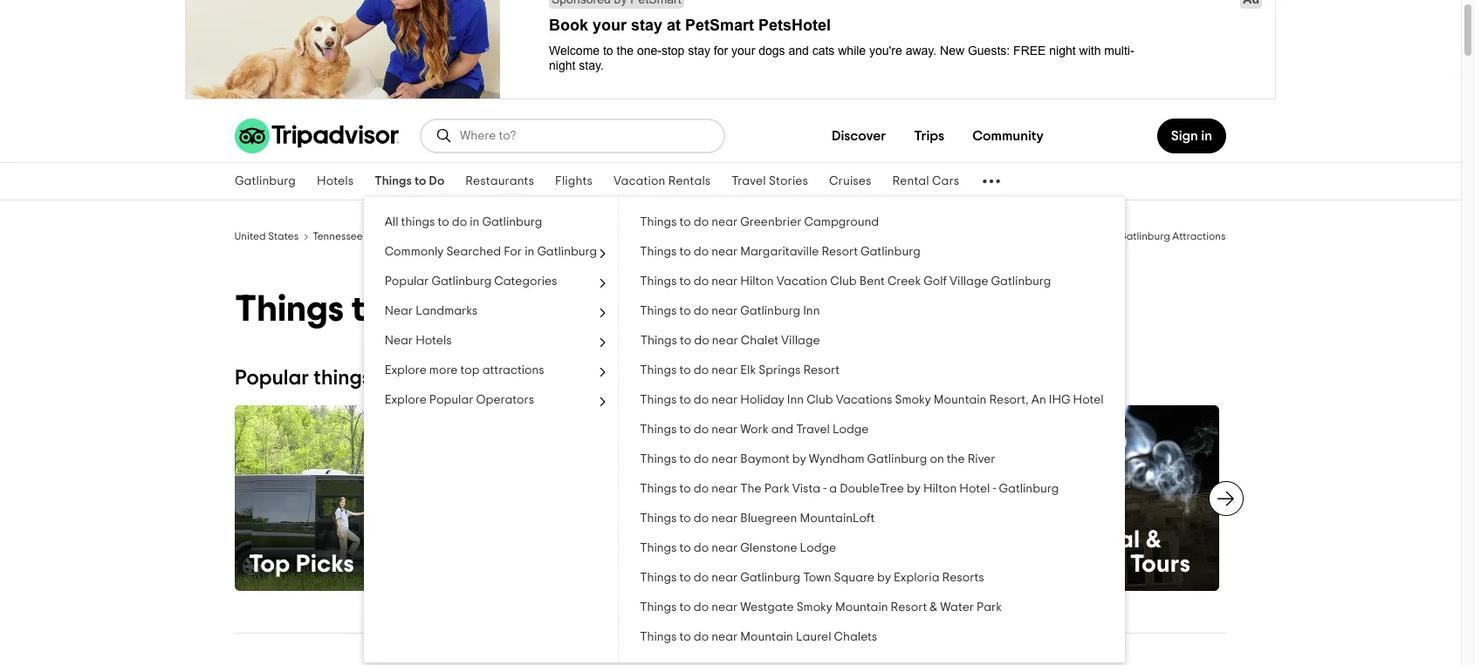 Task type: locate. For each thing, give the bounding box(es) containing it.
explore inside explore popular operators button
[[385, 395, 427, 407]]

inn for gatlinburg
[[804, 305, 820, 318]]

hotels
[[317, 175, 354, 188], [416, 335, 452, 347]]

things inside things to do near westgate smoky mountain resort & water park 'link'
[[640, 602, 677, 614]]

12 near from the top
[[712, 543, 738, 555]]

1 vertical spatial park
[[977, 602, 1003, 614]]

1 vertical spatial near
[[385, 335, 413, 347]]

near up things to do near glenstone lodge
[[712, 513, 738, 525]]

near inside the "things to do near chalet village" link
[[712, 335, 738, 347]]

near left 'the'
[[712, 484, 738, 496]]

near inside button
[[385, 305, 413, 318]]

smoky
[[896, 395, 932, 407], [797, 602, 833, 614]]

village up the springs
[[781, 335, 820, 347]]

& right cultural at the right bottom of page
[[1146, 529, 1162, 553]]

0 horizontal spatial -
[[824, 484, 827, 496]]

hotel right the ihg
[[1074, 395, 1104, 407]]

2 vertical spatial popular
[[430, 395, 474, 407]]

united states link
[[235, 229, 299, 243]]

the
[[947, 454, 966, 466]]

1 horizontal spatial mountain
[[836, 602, 889, 614]]

do for things to do near gatlinburg town square by exploria resorts
[[694, 573, 709, 585]]

to inside things to do near the park vista - a doubletree by hilton hotel - gatlinburg link
[[680, 484, 692, 496]]

0 vertical spatial by
[[793, 454, 807, 466]]

near for things to do near the park vista - a doubletree by hilton hotel - gatlinburg
[[712, 484, 738, 496]]

1 horizontal spatial park
[[977, 602, 1003, 614]]

to for things to do near gatlinburg town square by exploria resorts link
[[680, 573, 692, 585]]

do for things to do near margaritaville resort gatlinburg
[[694, 246, 709, 258]]

1 near from the top
[[712, 216, 738, 229]]

11 near from the top
[[712, 513, 738, 525]]

0 horizontal spatial village
[[781, 335, 820, 347]]

things to do near bluegreen mountainloft
[[640, 513, 875, 525]]

near for things to do near work and travel lodge
[[712, 424, 738, 436]]

1 vertical spatial hotels
[[416, 335, 452, 347]]

things inside things to do near bluegreen mountainloft 'link'
[[640, 513, 677, 525]]

1 explore from the top
[[385, 365, 427, 377]]

near down things to do near bluegreen mountainloft
[[712, 543, 738, 555]]

0 vertical spatial inn
[[804, 305, 820, 318]]

0 vertical spatial hotels
[[317, 175, 354, 188]]

near for things to do near glenstone lodge
[[712, 543, 738, 555]]

things inside things to do near gatlinburg inn link
[[640, 305, 677, 318]]

inn down things to do near hilton vacation club bent creek golf village gatlinburg
[[804, 305, 820, 318]]

things
[[375, 175, 412, 188], [640, 216, 677, 229], [544, 231, 576, 242], [969, 231, 1001, 242], [640, 246, 677, 258], [640, 276, 677, 288], [235, 292, 344, 328], [640, 305, 677, 318], [640, 335, 677, 347], [640, 365, 677, 377], [640, 395, 677, 407], [640, 424, 677, 436], [640, 454, 677, 466], [640, 484, 677, 496], [640, 513, 677, 525], [640, 543, 677, 555], [640, 573, 677, 585], [640, 602, 677, 614], [640, 632, 677, 644]]

things to do near elk springs resort
[[640, 365, 840, 377]]

things inside the "things to do near chalet village" link
[[640, 335, 677, 347]]

1 vertical spatial smoky
[[797, 602, 833, 614]]

in down vacation rentals
[[606, 231, 615, 242]]

Search search field
[[460, 128, 710, 144]]

0 vertical spatial mountain
[[934, 395, 987, 407]]

things to do near mountain laurel chalets link
[[619, 623, 1125, 653]]

1 vertical spatial things
[[314, 368, 371, 389]]

2 horizontal spatial mountain
[[934, 395, 987, 407]]

things to do near glenstone lodge link
[[619, 534, 1125, 564]]

gatlinburg up creek
[[861, 246, 921, 258]]

1 horizontal spatial &
[[1146, 529, 1162, 553]]

near inside things to do near bluegreen mountainloft 'link'
[[712, 513, 738, 525]]

to for things to do near hilton vacation club bent creek golf village gatlinburg link
[[680, 276, 692, 288]]

discover
[[832, 129, 886, 143]]

2 horizontal spatial by
[[907, 484, 921, 496]]

near inside things to do near elk springs resort link
[[712, 365, 738, 377]]

2 near from the top
[[712, 246, 738, 258]]

near for things to do near hilton vacation club bent creek golf village gatlinburg
[[712, 276, 738, 288]]

1 horizontal spatial theme
[[1048, 553, 1125, 578]]

tripadvisor image
[[235, 119, 399, 154]]

5 near from the top
[[712, 335, 738, 347]]

hotels link
[[306, 163, 364, 200]]

in down popular gatlinburg categories
[[447, 292, 476, 328]]

1 tours from the left
[[848, 553, 909, 578]]

to inside things to do near glenstone lodge link
[[680, 543, 692, 555]]

near inside things to do near westgate smoky mountain resort & water park 'link'
[[712, 602, 738, 614]]

square
[[834, 573, 875, 585]]

near hotels button
[[364, 326, 619, 356]]

do
[[429, 175, 445, 188], [591, 231, 604, 242], [1015, 231, 1028, 242], [394, 292, 439, 328]]

0 horizontal spatial hotels
[[317, 175, 354, 188]]

things to do near work and travel lodge link
[[619, 415, 1125, 445]]

in left the gatlinburg,
[[1031, 231, 1039, 242]]

2 explore from the top
[[385, 395, 427, 407]]

theme
[[648, 553, 725, 578], [1048, 553, 1125, 578]]

things for things to do near bluegreen mountainloft 'link'
[[640, 513, 677, 525]]

to for things to do near elk springs resort link
[[680, 365, 692, 377]]

0 vertical spatial travel
[[732, 175, 766, 188]]

popular things to do
[[235, 368, 425, 389]]

things to do near chalet village link
[[619, 326, 1125, 356]]

1 vertical spatial mountain
[[836, 602, 889, 614]]

0 horizontal spatial vacation
[[614, 175, 665, 188]]

0 horizontal spatial theme
[[648, 553, 725, 578]]

cultural & theme tours link
[[1034, 406, 1219, 592]]

things for all
[[402, 216, 435, 229]]

10 near from the top
[[712, 484, 738, 496]]

6 near from the top
[[712, 365, 738, 377]]

to inside things to do near greenbrier campground link
[[680, 216, 692, 229]]

near down near landmarks
[[385, 335, 413, 347]]

near for things to do near holiday inn club vacations smoky mountain resort, an ihg hotel
[[712, 395, 738, 407]]

things for things to do near baymont by wyndham gatlinburg on the river link
[[640, 454, 677, 466]]

holiday
[[741, 395, 785, 407]]

things inside things to do near elk springs resort link
[[640, 365, 677, 377]]

rental cars
[[893, 175, 960, 188]]

vacation down things to do near margaritaville resort gatlinburg
[[777, 276, 828, 288]]

0 vertical spatial hilton
[[741, 276, 774, 288]]

2 tours from the left
[[1130, 553, 1191, 578]]

things to do near westgate smoky mountain resort & water park
[[640, 602, 1003, 614]]

near inside things to do near work and travel lodge link
[[712, 424, 738, 436]]

near down things to do near elk springs resort
[[712, 395, 738, 407]]

do up near hotels
[[394, 292, 439, 328]]

0 vertical spatial things
[[402, 216, 435, 229]]

in
[[1201, 129, 1212, 143], [470, 216, 480, 229], [606, 231, 615, 242], [1031, 231, 1039, 242], [525, 246, 535, 258], [447, 292, 476, 328]]

club
[[831, 276, 857, 288], [807, 395, 834, 407]]

0 horizontal spatial park
[[765, 484, 790, 496]]

1 vertical spatial resort
[[804, 365, 840, 377]]

- right the tn
[[1114, 231, 1117, 242]]

exploria
[[894, 573, 940, 585]]

rental cars link
[[882, 163, 970, 200]]

0 vertical spatial club
[[831, 276, 857, 288]]

1 horizontal spatial popular
[[385, 276, 429, 288]]

explore
[[385, 365, 427, 377], [385, 395, 427, 407]]

4 near from the top
[[712, 305, 738, 318]]

to for things to do near margaritaville resort gatlinburg link
[[680, 246, 692, 258]]

0 vertical spatial lodge
[[833, 424, 869, 436]]

park
[[765, 484, 790, 496], [977, 602, 1003, 614]]

sign in link
[[1157, 119, 1226, 154]]

smoky up laurel
[[797, 602, 833, 614]]

1 horizontal spatial hotels
[[416, 335, 452, 347]]

states
[[269, 231, 299, 242]]

in right sign on the right top
[[1201, 129, 1212, 143]]

things inside things to do near baymont by wyndham gatlinburg on the river link
[[640, 454, 677, 466]]

trips
[[914, 129, 945, 143]]

to inside things to do near gatlinburg inn link
[[680, 305, 692, 318]]

hilton down margaritaville
[[741, 276, 774, 288]]

restaurants
[[466, 175, 534, 188]]

near left work
[[712, 424, 738, 436]]

to inside things to do near bluegreen mountainloft 'link'
[[680, 513, 692, 525]]

tennessee
[[313, 231, 363, 242]]

near up near hotels
[[385, 305, 413, 318]]

near inside things to do near margaritaville resort gatlinburg link
[[712, 246, 738, 258]]

things to do in gatlinburg down popular gatlinburg categories
[[235, 292, 661, 328]]

2 horizontal spatial popular
[[430, 395, 474, 407]]

1 vertical spatial travel
[[797, 424, 830, 436]]

tours
[[848, 553, 909, 578], [1130, 553, 1191, 578]]

14 near from the top
[[712, 602, 738, 614]]

vacation rentals
[[614, 175, 711, 188]]

club for bent
[[831, 276, 857, 288]]

0 horizontal spatial hilton
[[741, 276, 774, 288]]

near down things to do near greenbrier campground
[[712, 246, 738, 258]]

things inside things to do near mountain laurel chalets link
[[640, 632, 677, 644]]

1 near from the top
[[385, 305, 413, 318]]

hotels down near landmarks
[[416, 335, 452, 347]]

near
[[385, 305, 413, 318], [385, 335, 413, 347]]

resort right the springs
[[804, 365, 840, 377]]

near inside things to do near the park vista - a doubletree by hilton hotel - gatlinburg link
[[712, 484, 738, 496]]

to inside things to do near mountain laurel chalets link
[[680, 632, 692, 644]]

smoky right vacations
[[896, 395, 932, 407]]

things to do near hilton vacation club bent creek golf village gatlinburg
[[640, 276, 1052, 288]]

0 vertical spatial near
[[385, 305, 413, 318]]

sign
[[1171, 129, 1198, 143]]

1 vertical spatial inn
[[788, 395, 804, 407]]

7 near from the top
[[712, 395, 738, 407]]

do for things to do near the park vista - a doubletree by hilton hotel - gatlinburg
[[694, 484, 709, 496]]

1 horizontal spatial hotel
[[1074, 395, 1104, 407]]

do for things to do near greenbrier campground
[[694, 216, 709, 229]]

tours inside walking tours
[[848, 553, 909, 578]]

vacation rentals link
[[603, 163, 721, 200]]

do for things to do near hilton vacation club bent creek golf village gatlinburg
[[694, 276, 709, 288]]

park right 'the'
[[765, 484, 790, 496]]

13 near from the top
[[712, 573, 738, 585]]

tours inside cultural & theme tours
[[1130, 553, 1191, 578]]

village right the golf
[[950, 276, 989, 288]]

do for things to do near chalet village
[[694, 335, 709, 347]]

to for things to do near glenstone lodge link
[[680, 543, 692, 555]]

for
[[504, 246, 522, 258]]

2 vertical spatial by
[[878, 573, 892, 585]]

gatlinburg up categories at the top left of the page
[[538, 246, 598, 258]]

things to do near chalet village
[[640, 335, 820, 347]]

hotels down tripadvisor image
[[317, 175, 354, 188]]

1 horizontal spatial by
[[878, 573, 892, 585]]

1 theme from the left
[[648, 553, 725, 578]]

to inside things to do near hilton vacation club bent creek golf village gatlinburg link
[[680, 276, 692, 288]]

do for things to do near glenstone lodge
[[694, 543, 709, 555]]

searched
[[447, 246, 502, 258]]

things for things to do near gatlinburg inn link
[[640, 305, 677, 318]]

in inside all things to do in gatlinburg link
[[470, 216, 480, 229]]

things for things to do near glenstone lodge link
[[640, 543, 677, 555]]

to inside things to do near elk springs resort link
[[680, 365, 692, 377]]

club left bent
[[831, 276, 857, 288]]

0 vertical spatial explore
[[385, 365, 427, 377]]

0 vertical spatial hotel
[[1074, 395, 1104, 407]]

vacations
[[836, 395, 893, 407]]

1 vertical spatial lodge
[[801, 543, 837, 555]]

hilton
[[741, 276, 774, 288], [924, 484, 957, 496]]

to inside things to do near margaritaville resort gatlinburg link
[[680, 246, 692, 258]]

commonly
[[385, 246, 444, 258]]

near up things to do near gatlinburg inn
[[712, 276, 738, 288]]

to inside things to do near work and travel lodge link
[[680, 424, 692, 436]]

an
[[1032, 395, 1047, 407]]

1 vertical spatial club
[[807, 395, 834, 407]]

things for things to do near holiday inn club vacations smoky mountain resort, an ihg hotel 'link'
[[640, 395, 677, 407]]

things to do in gatlinburg down flights
[[544, 231, 668, 242]]

club inside 'link'
[[807, 395, 834, 407]]

explore inside explore more top attractions button
[[385, 365, 427, 377]]

near landmarks button
[[364, 297, 619, 326]]

0 vertical spatial village
[[950, 276, 989, 288]]

None search field
[[422, 120, 724, 152]]

near inside things to do near hilton vacation club bent creek golf village gatlinburg link
[[712, 276, 738, 288]]

0 horizontal spatial popular
[[235, 368, 309, 389]]

inn up and at the right of the page
[[788, 395, 804, 407]]

near left greenbrier
[[712, 216, 738, 229]]

near inside 'button'
[[385, 335, 413, 347]]

& inside 'link'
[[930, 602, 938, 614]]

previous image
[[224, 489, 245, 510]]

hilton down the on
[[924, 484, 957, 496]]

to inside things to do near holiday inn club vacations smoky mountain resort, an ihg hotel 'link'
[[680, 395, 692, 407]]

- left the a
[[824, 484, 827, 496]]

gatlinburg up cultural at the right bottom of page
[[999, 484, 1060, 496]]

2 horizontal spatial -
[[1114, 231, 1117, 242]]

commonly searched for in gatlinburg
[[385, 246, 598, 258]]

1 horizontal spatial things
[[402, 216, 435, 229]]

lodge
[[833, 424, 869, 436], [801, 543, 837, 555]]

1 vertical spatial popular
[[235, 368, 309, 389]]

3 near from the top
[[712, 276, 738, 288]]

near inside things to do near gatlinburg town square by exploria resorts link
[[712, 573, 738, 585]]

travel inside travel stories link
[[732, 175, 766, 188]]

resort down exploria
[[891, 602, 928, 614]]

to for things to do near holiday inn club vacations smoky mountain resort, an ihg hotel 'link'
[[680, 395, 692, 407]]

near down things to do near gatlinburg inn
[[712, 335, 738, 347]]

gatlinburg up 'united states' link
[[235, 175, 296, 188]]

resort down campground
[[822, 246, 858, 258]]

hotel
[[1074, 395, 1104, 407], [960, 484, 991, 496]]

near landmarks
[[385, 305, 478, 318]]

0 horizontal spatial smoky
[[797, 602, 833, 614]]

club left vacations
[[807, 395, 834, 407]]

things inside things to do near glenstone lodge link
[[640, 543, 677, 555]]

community button
[[959, 119, 1058, 154]]

0 horizontal spatial tours
[[848, 553, 909, 578]]

explore popular operators
[[385, 395, 535, 407]]

0 horizontal spatial travel
[[732, 175, 766, 188]]

advertisement region
[[0, 0, 1461, 103]]

1 horizontal spatial tours
[[1130, 553, 1191, 578]]

gatlinburg down glenstone
[[741, 573, 801, 585]]

things inside things to do near gatlinburg town square by exploria resorts link
[[640, 573, 677, 585]]

park right 'water'
[[977, 602, 1003, 614]]

things inside things to do near holiday inn club vacations smoky mountain resort, an ihg hotel 'link'
[[640, 395, 677, 407]]

things inside things to do near hilton vacation club bent creek golf village gatlinburg link
[[640, 276, 677, 288]]

lodge up "town"
[[801, 543, 837, 555]]

2 vertical spatial mountain
[[741, 632, 794, 644]]

popular gatlinburg categories button
[[364, 267, 619, 297]]

near inside things to do near greenbrier campground link
[[712, 216, 738, 229]]

0 vertical spatial popular
[[385, 276, 429, 288]]

near inside things to do near mountain laurel chalets link
[[712, 632, 738, 644]]

0 horizontal spatial things
[[314, 368, 371, 389]]

do for things to do near holiday inn club vacations smoky mountain resort, an ihg hotel
[[694, 395, 709, 407]]

0 horizontal spatial &
[[930, 602, 938, 614]]

in up searched
[[470, 216, 480, 229]]

inn inside 'link'
[[788, 395, 804, 407]]

& left 'water'
[[930, 602, 938, 614]]

2 theme from the left
[[1048, 553, 1125, 578]]

travel up the things to do near baymont by wyndham gatlinburg on the river
[[797, 424, 830, 436]]

village
[[950, 276, 989, 288], [781, 335, 820, 347]]

by right square
[[878, 573, 892, 585]]

near for things to do near greenbrier campground
[[712, 216, 738, 229]]

0 vertical spatial smoky
[[896, 395, 932, 407]]

golf
[[924, 276, 947, 288]]

next image
[[1216, 489, 1237, 510]]

near left baymont
[[712, 454, 738, 466]]

near for things to do near gatlinburg town square by exploria resorts
[[712, 573, 738, 585]]

gatlinburg right the tn
[[1119, 231, 1171, 242]]

0 vertical spatial park
[[765, 484, 790, 496]]

near up the things to do near chalet village
[[712, 305, 738, 318]]

to inside things to do near westgate smoky mountain resort & water park 'link'
[[680, 602, 692, 614]]

near inside things to do near glenstone lodge link
[[712, 543, 738, 555]]

to inside things to do near gatlinburg town square by exploria resorts link
[[680, 573, 692, 585]]

0 vertical spatial &
[[1146, 529, 1162, 553]]

springs
[[759, 365, 801, 377]]

near inside things to do near gatlinburg inn link
[[712, 305, 738, 318]]

15 near from the top
[[712, 632, 738, 644]]

near inside things to do near baymont by wyndham gatlinburg on the river link
[[712, 454, 738, 466]]

tn
[[1098, 231, 1112, 242]]

near inside things to do near holiday inn club vacations smoky mountain resort, an ihg hotel 'link'
[[712, 395, 738, 407]]

by up vista
[[793, 454, 807, 466]]

8 near from the top
[[712, 424, 738, 436]]

1 vertical spatial hotel
[[960, 484, 991, 496]]

resort,
[[990, 395, 1029, 407]]

in right for
[[525, 246, 535, 258]]

greenbrier
[[741, 216, 802, 229]]

to for things to do near baymont by wyndham gatlinburg on the river link
[[680, 454, 692, 466]]

town
[[804, 573, 832, 585]]

search image
[[436, 127, 453, 145]]

smoky inside 'link'
[[896, 395, 932, 407]]

things inside things to do near greenbrier campground link
[[640, 216, 677, 229]]

things inside things to do near work and travel lodge link
[[640, 424, 677, 436]]

to inside the "things to do near chalet village" link
[[680, 335, 692, 347]]

1 horizontal spatial travel
[[797, 424, 830, 436]]

stories
[[769, 175, 808, 188]]

near left westgate
[[712, 602, 738, 614]]

westgate
[[741, 602, 794, 614]]

& inside cultural & theme tours
[[1146, 529, 1162, 553]]

top
[[249, 553, 290, 578]]

by right doubletree
[[907, 484, 921, 496]]

discover button
[[818, 119, 900, 154]]

vacation left rentals
[[614, 175, 665, 188]]

9 near from the top
[[712, 454, 738, 466]]

1 vertical spatial explore
[[385, 395, 427, 407]]

gatlinburg,
[[1041, 231, 1096, 242]]

1 vertical spatial by
[[907, 484, 921, 496]]

1 vertical spatial &
[[930, 602, 938, 614]]

walking
[[848, 529, 940, 553]]

travel left stories
[[732, 175, 766, 188]]

near down things to do near glenstone lodge
[[712, 573, 738, 585]]

2 near from the top
[[385, 335, 413, 347]]

things inside things to do near the park vista - a doubletree by hilton hotel - gatlinburg link
[[640, 484, 677, 496]]

things inside things to do near margaritaville resort gatlinburg link
[[640, 246, 677, 258]]

near for things to do near westgate smoky mountain resort & water park
[[712, 602, 738, 614]]

near down theme parks
[[712, 632, 738, 644]]

hotel down river
[[960, 484, 991, 496]]

1 horizontal spatial hilton
[[924, 484, 957, 496]]

1 horizontal spatial vacation
[[777, 276, 828, 288]]

ihg
[[1049, 395, 1071, 407]]

do for things to do near gatlinburg inn
[[694, 305, 709, 318]]

mountain down westgate
[[741, 632, 794, 644]]

near for things to do near margaritaville resort gatlinburg
[[712, 246, 738, 258]]

gatlinburg down the gatlinburg,
[[992, 276, 1052, 288]]

1 horizontal spatial -
[[993, 484, 997, 496]]

do inside 'link'
[[694, 395, 709, 407]]

lodge down vacations
[[833, 424, 869, 436]]

to inside things to do near baymont by wyndham gatlinburg on the river link
[[680, 454, 692, 466]]

- down river
[[993, 484, 997, 496]]

0 vertical spatial things to do in gatlinburg
[[544, 231, 668, 242]]

near left elk
[[712, 365, 738, 377]]

2 vertical spatial resort
[[891, 602, 928, 614]]

mountain up chalets
[[836, 602, 889, 614]]

mountain left resort,
[[934, 395, 987, 407]]

theme parks link
[[634, 406, 820, 592]]

margaritaville
[[741, 246, 819, 258]]

1 horizontal spatial smoky
[[896, 395, 932, 407]]



Task type: vqa. For each thing, say whether or not it's contained in the screenshot.
resort to the middle
yes



Task type: describe. For each thing, give the bounding box(es) containing it.
near for things to do near mountain laurel chalets
[[712, 632, 738, 644]]

things to do near gatlinburg inn link
[[619, 297, 1125, 326]]

things for things to do near westgate smoky mountain resort & water park 'link'
[[640, 602, 677, 614]]

work
[[741, 424, 769, 436]]

to for things to do near the park vista - a doubletree by hilton hotel - gatlinburg link
[[680, 484, 692, 496]]

things to do near margaritaville resort gatlinburg link
[[619, 237, 1125, 267]]

do down flights link
[[591, 231, 604, 242]]

gatlinburg down vacation rentals
[[617, 231, 668, 242]]

cultural
[[1048, 529, 1140, 553]]

things to do near greenbrier campground link
[[619, 208, 1125, 237]]

near for things to do near elk springs resort
[[712, 365, 738, 377]]

theme parks
[[648, 553, 793, 578]]

and
[[772, 424, 794, 436]]

united
[[235, 231, 266, 242]]

cultural & theme tours
[[1048, 529, 1191, 578]]

things for things to do near greenbrier campground link
[[640, 216, 677, 229]]

near for near landmarks
[[385, 305, 413, 318]]

tennessee (tn)
[[313, 231, 385, 242]]

inn for holiday
[[788, 395, 804, 407]]

bluegreen
[[741, 513, 798, 525]]

popular gatlinburg categories
[[385, 276, 558, 288]]

do for things to do near mountain laurel chalets
[[694, 632, 709, 644]]

tennessee (tn) link
[[313, 229, 385, 243]]

near for things to do near bluegreen mountainloft
[[712, 513, 738, 525]]

things to do near greenbrier campground
[[640, 216, 880, 229]]

things for the "things to do near chalet village" link
[[640, 335, 677, 347]]

0 horizontal spatial by
[[793, 454, 807, 466]]

mountain inside 'link'
[[836, 602, 889, 614]]

do for things to do near bluegreen mountainloft
[[694, 513, 709, 525]]

river
[[968, 454, 996, 466]]

gatlinburg up for
[[483, 216, 543, 229]]

0 horizontal spatial mountain
[[741, 632, 794, 644]]

mountain inside 'link'
[[934, 395, 987, 407]]

to for things to do near greenbrier campground link
[[680, 216, 692, 229]]

hotel inside 'link'
[[1074, 395, 1104, 407]]

to inside all things to do in gatlinburg link
[[438, 216, 450, 229]]

parks
[[731, 553, 793, 578]]

categories
[[495, 276, 558, 288]]

things for things to do near margaritaville resort gatlinburg link
[[640, 246, 677, 258]]

glenstone
[[741, 543, 798, 555]]

bent
[[860, 276, 885, 288]]

explore for explore more top attractions
[[385, 365, 427, 377]]

gatlinburg up doubletree
[[868, 454, 928, 466]]

cruises
[[829, 175, 872, 188]]

things for things to do near elk springs resort link
[[640, 365, 677, 377]]

attractions
[[483, 365, 545, 377]]

to for the "things to do near chalet village" link
[[680, 335, 692, 347]]

restaurants link
[[455, 163, 545, 200]]

0 horizontal spatial hotel
[[960, 484, 991, 496]]

a
[[830, 484, 838, 496]]

things for popular
[[314, 368, 371, 389]]

gatlinburg down categories at the top left of the page
[[483, 292, 661, 328]]

more
[[430, 365, 458, 377]]

to for things to do near mountain laurel chalets link
[[680, 632, 692, 644]]

things inside the 'things to do' link
[[375, 175, 412, 188]]

the
[[741, 484, 762, 496]]

in inside commonly searched for in gatlinburg button
[[525, 246, 535, 258]]

things to do near glenstone lodge
[[640, 543, 837, 555]]

chalets
[[835, 632, 878, 644]]

theme inside cultural & theme tours
[[1048, 553, 1125, 578]]

1 horizontal spatial village
[[950, 276, 989, 288]]

gatlinburg up chalet
[[741, 305, 801, 318]]

things to do near hilton vacation club bent creek golf village gatlinburg link
[[619, 267, 1125, 297]]

doubletree
[[840, 484, 905, 496]]

popular for popular things to do
[[235, 368, 309, 389]]

mountainloft
[[800, 513, 875, 525]]

1 vertical spatial village
[[781, 335, 820, 347]]

all
[[385, 216, 399, 229]]

creek
[[888, 276, 921, 288]]

near for things to do near gatlinburg inn
[[712, 305, 738, 318]]

things to do near margaritaville resort gatlinburg
[[640, 246, 921, 258]]

park inside 'link'
[[977, 602, 1003, 614]]

sign in
[[1171, 129, 1212, 143]]

on
[[930, 454, 945, 466]]

top picks
[[249, 553, 355, 578]]

travel inside things to do near work and travel lodge link
[[797, 424, 830, 436]]

do for things to do near baymont by wyndham gatlinburg on the river
[[694, 454, 709, 466]]

hotels inside 'button'
[[416, 335, 452, 347]]

rentals
[[668, 175, 711, 188]]

popular for popular gatlinburg categories
[[385, 276, 429, 288]]

to for things to do near gatlinburg inn link
[[680, 305, 692, 318]]

all things to do in gatlinburg
[[385, 216, 543, 229]]

to for things to do near bluegreen mountainloft 'link'
[[680, 513, 692, 525]]

vista
[[793, 484, 821, 496]]

laurel
[[796, 632, 832, 644]]

do for things to do near work and travel lodge
[[694, 424, 709, 436]]

in inside sign in link
[[1201, 129, 1212, 143]]

travel stories link
[[721, 163, 819, 200]]

top picks link
[[235, 406, 421, 592]]

walking tours link
[[834, 406, 1020, 592]]

to for things to do near westgate smoky mountain resort & water park 'link'
[[680, 602, 692, 614]]

wyndham
[[809, 454, 865, 466]]

things for things to do near hilton vacation club bent creek golf village gatlinburg link
[[640, 276, 677, 288]]

things to do near holiday inn club vacations smoky mountain resort, an ihg hotel link
[[619, 386, 1125, 415]]

things for things to do near mountain laurel chalets link
[[640, 632, 677, 644]]

things to do near elk springs resort link
[[619, 356, 1125, 386]]

commonly searched for in gatlinburg button
[[364, 237, 619, 267]]

united states
[[235, 231, 299, 242]]

near for near hotels
[[385, 335, 413, 347]]

things to do near gatlinburg town square by exploria resorts
[[640, 573, 985, 585]]

near for things to do near chalet village
[[712, 335, 738, 347]]

do for things to do near elk springs resort
[[694, 365, 709, 377]]

community
[[973, 129, 1044, 143]]

landmarks
[[416, 305, 478, 318]]

things to do in gatlinburg, tn - gatlinburg attractions
[[969, 231, 1226, 242]]

smoky inside 'link'
[[797, 602, 833, 614]]

1 vertical spatial vacation
[[777, 276, 828, 288]]

travel stories
[[732, 175, 808, 188]]

water
[[941, 602, 975, 614]]

near for things to do near baymont by wyndham gatlinburg on the river
[[712, 454, 738, 466]]

to for things to do near work and travel lodge link
[[680, 424, 692, 436]]

campground
[[805, 216, 880, 229]]

things to do near baymont by wyndham gatlinburg on the river link
[[619, 445, 1125, 475]]

operators
[[477, 395, 535, 407]]

flights
[[555, 175, 593, 188]]

gatlinburg link
[[224, 163, 306, 200]]

things to do near work and travel lodge
[[640, 424, 869, 436]]

rental
[[893, 175, 929, 188]]

to inside the 'things to do' link
[[415, 175, 426, 188]]

do down search image
[[429, 175, 445, 188]]

trips button
[[900, 119, 959, 154]]

flights link
[[545, 163, 603, 200]]

do for things to do near westgate smoky mountain resort & water park
[[694, 602, 709, 614]]

explore for explore popular operators
[[385, 395, 427, 407]]

walking tours
[[848, 529, 940, 578]]

things to do near westgate smoky mountain resort & water park link
[[619, 594, 1125, 623]]

1 vertical spatial things to do in gatlinburg
[[235, 292, 661, 328]]

things to do near mountain laurel chalets
[[640, 632, 878, 644]]

(tn)
[[366, 231, 385, 242]]

0 vertical spatial resort
[[822, 246, 858, 258]]

baymont
[[741, 454, 790, 466]]

things to do near bluegreen mountainloft link
[[619, 505, 1125, 534]]

things to do near gatlinburg inn
[[640, 305, 820, 318]]

club for vacations
[[807, 395, 834, 407]]

chalet
[[741, 335, 779, 347]]

things for things to do near the park vista - a doubletree by hilton hotel - gatlinburg link
[[640, 484, 677, 496]]

gatlinburg down searched
[[432, 276, 492, 288]]

resort inside 'link'
[[891, 602, 928, 614]]

do left the gatlinburg,
[[1015, 231, 1028, 242]]

attractions
[[1173, 231, 1226, 242]]

1 vertical spatial hilton
[[924, 484, 957, 496]]

things for things to do near work and travel lodge link
[[640, 424, 677, 436]]

0 vertical spatial vacation
[[614, 175, 665, 188]]

things for things to do near gatlinburg town square by exploria resorts link
[[640, 573, 677, 585]]

explore more top attractions button
[[364, 356, 619, 386]]



